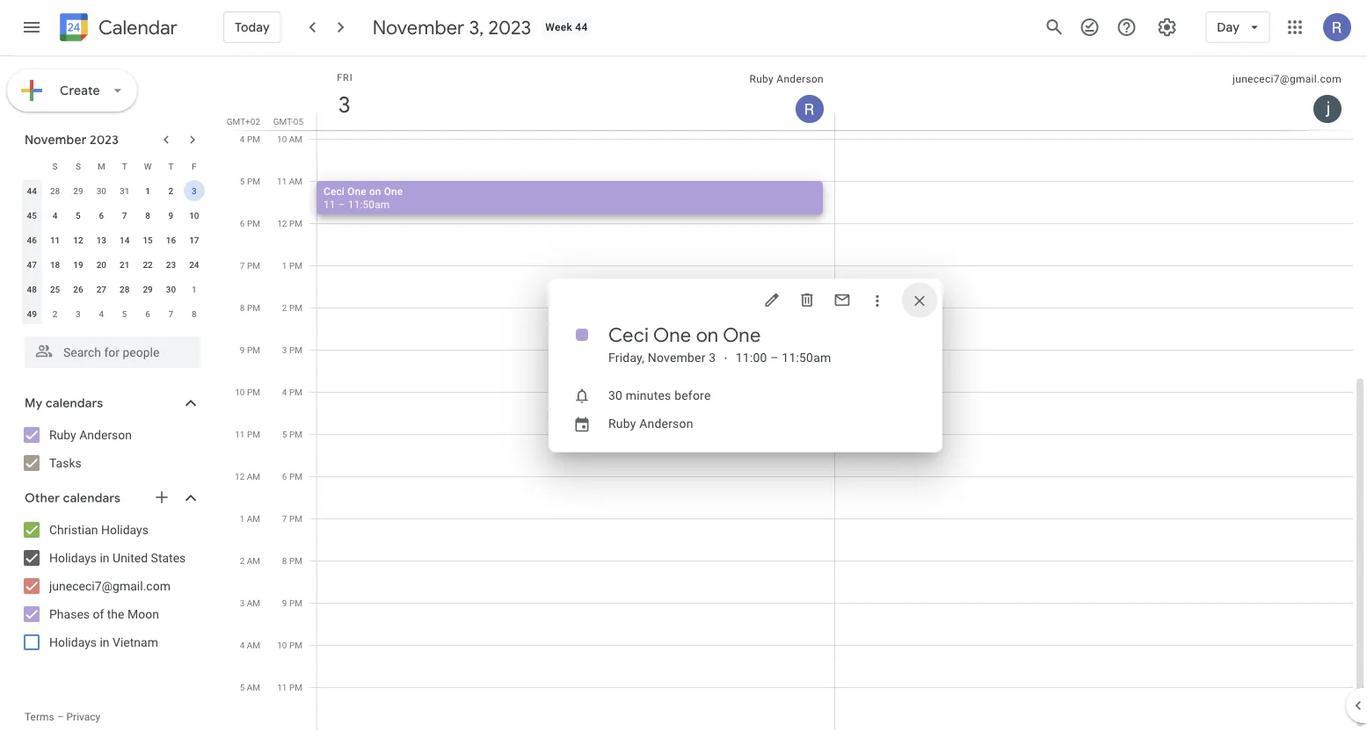 Task type: locate. For each thing, give the bounding box(es) containing it.
s up "october 28" element
[[52, 161, 58, 171]]

row containing 49
[[20, 302, 206, 326]]

on right 11 am
[[369, 185, 381, 197]]

am for 5 am
[[247, 682, 260, 693]]

11:50am
[[348, 198, 390, 211], [782, 351, 831, 365]]

1 vertical spatial 28
[[120, 284, 130, 295]]

ceci right 11 am
[[324, 185, 345, 197]]

states
[[151, 551, 186, 565]]

0 horizontal spatial ruby
[[49, 428, 76, 442]]

s
[[52, 161, 58, 171], [76, 161, 81, 171]]

0 vertical spatial 44
[[575, 21, 588, 33]]

11:50am inside ceci one on one 11 – 11:50am
[[348, 198, 390, 211]]

1 vertical spatial 7 pm
[[282, 513, 302, 524]]

december 3 element
[[68, 303, 89, 324]]

junececi7@gmail.com up phases of the moon
[[49, 579, 171, 594]]

row containing 48
[[20, 277, 206, 302]]

7 right 1 am
[[282, 513, 287, 524]]

t right m
[[122, 161, 127, 171]]

1 vertical spatial 11:50am
[[782, 351, 831, 365]]

junececi7@gmail.com down day dropdown button
[[1233, 73, 1342, 85]]

8 right 2 am
[[282, 556, 287, 566]]

0 vertical spatial november
[[373, 15, 465, 40]]

0 horizontal spatial 9
[[168, 210, 173, 221]]

on up before
[[696, 323, 719, 348]]

10 down the gmt-
[[277, 134, 287, 144]]

2023 right the '3,' on the left of the page
[[488, 15, 531, 40]]

1 vertical spatial 5 pm
[[282, 429, 302, 440]]

1 vertical spatial ceci
[[608, 323, 649, 348]]

4 pm down "3 pm"
[[282, 387, 302, 397]]

0 vertical spatial –
[[338, 198, 345, 211]]

gmt+02
[[227, 116, 260, 127]]

11 pm up 12 am
[[235, 429, 260, 440]]

my
[[25, 396, 43, 411]]

gmt-
[[273, 116, 293, 127]]

2 t from the left
[[168, 161, 174, 171]]

11
[[277, 176, 287, 186], [324, 198, 336, 211], [50, 235, 60, 245], [235, 429, 245, 440], [277, 682, 287, 693]]

1 horizontal spatial ceci
[[608, 323, 649, 348]]

21 element
[[114, 254, 135, 275]]

other calendars button
[[4, 484, 218, 513]]

29
[[73, 186, 83, 196], [143, 284, 153, 295]]

11:50am inside ceci one on one friday, november 3 ⋅ 11:00 – 11:50am
[[782, 351, 831, 365]]

2 am
[[240, 556, 260, 566]]

2023
[[488, 15, 531, 40], [90, 132, 119, 148]]

44 left "october 28" element
[[27, 186, 37, 196]]

0 vertical spatial 5 pm
[[240, 176, 260, 186]]

12
[[277, 218, 287, 229], [73, 235, 83, 245], [235, 471, 245, 482]]

gmt-05
[[273, 116, 303, 127]]

october 28 element
[[44, 180, 66, 201]]

30 left minutes
[[608, 389, 623, 403]]

1 vertical spatial 44
[[27, 186, 37, 196]]

t right w
[[168, 161, 174, 171]]

december 4 element
[[91, 303, 112, 324]]

terms – privacy
[[25, 711, 100, 724]]

1 down 12 am
[[240, 513, 245, 524]]

my calendars list
[[4, 421, 218, 477]]

12 down 11 am
[[277, 218, 287, 229]]

9 pm right 3 am
[[282, 598, 302, 608]]

0 vertical spatial 29
[[73, 186, 83, 196]]

am up "12 pm"
[[289, 176, 302, 186]]

1 vertical spatial november
[[25, 132, 87, 148]]

calendars up the christian holidays
[[63, 491, 121, 506]]

fri
[[337, 72, 353, 83]]

3 down fri
[[337, 90, 350, 119]]

2 vertical spatial holidays
[[49, 635, 97, 650]]

christian
[[49, 523, 98, 537]]

17
[[189, 235, 199, 245]]

05
[[293, 116, 303, 127]]

christian holidays
[[49, 523, 149, 537]]

11 pm right 5 am
[[277, 682, 302, 693]]

6
[[99, 210, 104, 221], [240, 218, 245, 229], [145, 309, 150, 319], [282, 471, 287, 482]]

16 element
[[160, 229, 182, 251]]

4 pm down "gmt+02"
[[240, 134, 260, 144]]

44 right week
[[575, 21, 588, 33]]

delete event image
[[798, 291, 816, 309]]

1 vertical spatial in
[[100, 635, 110, 650]]

0 horizontal spatial 11 pm
[[235, 429, 260, 440]]

0 horizontal spatial 5 pm
[[240, 176, 260, 186]]

12 for 12
[[73, 235, 83, 245]]

0 vertical spatial 4 pm
[[240, 134, 260, 144]]

0 vertical spatial ceci
[[324, 185, 345, 197]]

november
[[373, 15, 465, 40], [25, 132, 87, 148], [648, 351, 706, 365]]

on for ceci one on one 11 – 11:50am
[[369, 185, 381, 197]]

0 horizontal spatial 7 pm
[[240, 260, 260, 271]]

0 horizontal spatial s
[[52, 161, 58, 171]]

december 1 element
[[184, 279, 205, 300]]

0 vertical spatial junececi7@gmail.com
[[1233, 73, 1342, 85]]

0 horizontal spatial 8 pm
[[240, 302, 260, 313]]

am for 4 am
[[247, 640, 260, 651]]

28 for 28 element
[[120, 284, 130, 295]]

t
[[122, 161, 127, 171], [168, 161, 174, 171]]

7
[[122, 210, 127, 221], [240, 260, 245, 271], [168, 309, 173, 319], [282, 513, 287, 524]]

ceci one on one heading
[[608, 323, 761, 348]]

ceci inside ceci one on one 11 – 11:50am
[[324, 185, 345, 197]]

12 right 11 element
[[73, 235, 83, 245]]

0 horizontal spatial ceci
[[324, 185, 345, 197]]

0 vertical spatial 28
[[50, 186, 60, 196]]

5 pm down "3 pm"
[[282, 429, 302, 440]]

2 horizontal spatial november
[[648, 351, 706, 365]]

junececi7@gmail.com inside other calendars "list"
[[49, 579, 171, 594]]

4 down 3 am
[[240, 640, 245, 651]]

28 right the 27 element
[[120, 284, 130, 295]]

11 inside november 2023 grid
[[50, 235, 60, 245]]

0 horizontal spatial 9 pm
[[240, 345, 260, 355]]

8 pm left 2 pm
[[240, 302, 260, 313]]

25 element
[[44, 279, 66, 300]]

am up 1 am
[[247, 471, 260, 482]]

28 inside "october 28" element
[[50, 186, 60, 196]]

2 left '3' cell
[[168, 186, 173, 196]]

2 horizontal spatial ruby
[[750, 73, 774, 85]]

5 down 4 am
[[240, 682, 245, 693]]

1 vertical spatial 30
[[166, 284, 176, 295]]

0 horizontal spatial ruby anderson
[[49, 428, 132, 442]]

am down 3 am
[[247, 640, 260, 651]]

0 vertical spatial 30
[[96, 186, 106, 196]]

0 vertical spatial holidays
[[101, 523, 149, 537]]

1 horizontal spatial 10 pm
[[277, 640, 302, 651]]

29 right 28 element
[[143, 284, 153, 295]]

2 for 2 pm
[[282, 302, 287, 313]]

10 element
[[184, 205, 205, 226]]

0 horizontal spatial anderson
[[79, 428, 132, 442]]

1 vertical spatial holidays
[[49, 551, 97, 565]]

0 vertical spatial 12
[[277, 218, 287, 229]]

november for november 2023
[[25, 132, 87, 148]]

0 horizontal spatial –
[[57, 711, 64, 724]]

2 horizontal spatial 12
[[277, 218, 287, 229]]

– inside ceci one on one friday, november 3 ⋅ 11:00 – 11:50am
[[770, 351, 779, 365]]

4 pm
[[240, 134, 260, 144], [282, 387, 302, 397]]

0 horizontal spatial 10 pm
[[235, 387, 260, 397]]

1 vertical spatial 10 pm
[[277, 640, 302, 651]]

2 left december 3 element
[[53, 309, 58, 319]]

am down 4 am
[[247, 682, 260, 693]]

1 for 1 am
[[240, 513, 245, 524]]

11 inside ceci one on one 11 – 11:50am
[[324, 198, 336, 211]]

tasks
[[49, 456, 82, 470]]

1 horizontal spatial on
[[696, 323, 719, 348]]

1 down "12 pm"
[[282, 260, 287, 271]]

48
[[27, 284, 37, 295]]

calendars for my calendars
[[46, 396, 103, 411]]

2
[[168, 186, 173, 196], [282, 302, 287, 313], [53, 309, 58, 319], [240, 556, 245, 566]]

6 pm right 12 am
[[282, 471, 302, 482]]

0 vertical spatial on
[[369, 185, 381, 197]]

week 44
[[545, 21, 588, 33]]

0 horizontal spatial november
[[25, 132, 87, 148]]

8 pm right 2 am
[[282, 556, 302, 566]]

9 left "3 pm"
[[240, 345, 245, 355]]

8 pm
[[240, 302, 260, 313], [282, 556, 302, 566]]

19
[[73, 259, 83, 270]]

0 vertical spatial 11:50am
[[348, 198, 390, 211]]

1 horizontal spatial –
[[338, 198, 345, 211]]

of
[[93, 607, 104, 622]]

27
[[96, 284, 106, 295]]

1 vertical spatial –
[[770, 351, 779, 365]]

on inside ceci one on one 11 – 11:50am
[[369, 185, 381, 197]]

2 for 2 am
[[240, 556, 245, 566]]

1 vertical spatial 12
[[73, 235, 83, 245]]

28 left october 29 element
[[50, 186, 60, 196]]

0 horizontal spatial 11:50am
[[348, 198, 390, 211]]

7 pm
[[240, 260, 260, 271], [282, 513, 302, 524]]

30 right '29' element
[[166, 284, 176, 295]]

holidays down "christian"
[[49, 551, 97, 565]]

12 inside row
[[73, 235, 83, 245]]

0 horizontal spatial 4 pm
[[240, 134, 260, 144]]

0 horizontal spatial 2023
[[90, 132, 119, 148]]

0 vertical spatial 7 pm
[[240, 260, 260, 271]]

30
[[96, 186, 106, 196], [166, 284, 176, 295], [608, 389, 623, 403]]

0 horizontal spatial 29
[[73, 186, 83, 196]]

3 grid
[[225, 0, 1367, 731]]

calendar heading
[[95, 15, 178, 40]]

3 cell
[[183, 178, 206, 203]]

1 horizontal spatial 7 pm
[[282, 513, 302, 524]]

november down ceci one on one heading
[[648, 351, 706, 365]]

1 vertical spatial 11 pm
[[277, 682, 302, 693]]

6 down october 30 element
[[99, 210, 104, 221]]

in left united
[[100, 551, 110, 565]]

2 vertical spatial 30
[[608, 389, 623, 403]]

november inside ceci one on one friday, november 3 ⋅ 11:00 – 11:50am
[[648, 351, 706, 365]]

28 element
[[114, 279, 135, 300]]

anderson inside my calendars list
[[79, 428, 132, 442]]

row group
[[20, 178, 206, 326]]

10 pm up 12 am
[[235, 387, 260, 397]]

30 minutes before
[[608, 389, 711, 403]]

on
[[369, 185, 381, 197], [696, 323, 719, 348]]

5 pm left 11 am
[[240, 176, 260, 186]]

calendars for other calendars
[[63, 491, 121, 506]]

1 t from the left
[[122, 161, 127, 171]]

am for 11 am
[[289, 176, 302, 186]]

4 am
[[240, 640, 260, 651]]

11 pm
[[235, 429, 260, 440], [277, 682, 302, 693]]

2 up "3 pm"
[[282, 302, 287, 313]]

one
[[347, 185, 366, 197], [384, 185, 403, 197], [653, 323, 691, 348], [723, 323, 761, 348]]

row containing ceci one on one
[[309, 0, 1353, 731]]

privacy
[[66, 711, 100, 724]]

0 vertical spatial in
[[100, 551, 110, 565]]

3,
[[469, 15, 484, 40]]

am up 2 am
[[247, 513, 260, 524]]

0 vertical spatial 6 pm
[[240, 218, 260, 229]]

3
[[337, 90, 350, 119], [192, 186, 197, 196], [76, 309, 81, 319], [282, 345, 287, 355], [709, 351, 716, 365], [240, 598, 245, 608]]

cell
[[317, 0, 835, 731], [835, 0, 1353, 731]]

ceci for ceci one on one 11 – 11:50am
[[324, 185, 345, 197]]

october 31 element
[[114, 180, 135, 201]]

29 for '29' element
[[143, 284, 153, 295]]

ruby anderson inside my calendars list
[[49, 428, 132, 442]]

ceci one on one 11 – 11:50am
[[324, 185, 403, 211]]

19 element
[[68, 254, 89, 275]]

1 vertical spatial calendars
[[63, 491, 121, 506]]

4 down "gmt+02"
[[240, 134, 245, 144]]

47
[[27, 259, 37, 270]]

row
[[309, 0, 1353, 731], [20, 154, 206, 178], [20, 178, 206, 203], [20, 203, 206, 228], [20, 228, 206, 252], [20, 252, 206, 277], [20, 277, 206, 302], [20, 302, 206, 326]]

8 right december 8 "element"
[[240, 302, 245, 313]]

None search field
[[0, 330, 218, 368]]

24
[[189, 259, 199, 270]]

3 inside cell
[[192, 186, 197, 196]]

2 vertical spatial 9
[[282, 598, 287, 608]]

december 2 element
[[44, 303, 66, 324]]

0 vertical spatial 9
[[168, 210, 173, 221]]

5
[[240, 176, 245, 186], [76, 210, 81, 221], [122, 309, 127, 319], [282, 429, 287, 440], [240, 682, 245, 693]]

1 horizontal spatial 12
[[235, 471, 245, 482]]

2 horizontal spatial –
[[770, 351, 779, 365]]

29 right "october 28" element
[[73, 186, 83, 196]]

on for ceci one on one friday, november 3 ⋅ 11:00 – 11:50am
[[696, 323, 719, 348]]

10 up the 17
[[189, 210, 199, 221]]

holidays
[[101, 523, 149, 537], [49, 551, 97, 565], [49, 635, 97, 650]]

2 vertical spatial november
[[648, 351, 706, 365]]

0 horizontal spatial 30
[[96, 186, 106, 196]]

28 for "october 28" element
[[50, 186, 60, 196]]

– inside ceci one on one 11 – 11:50am
[[338, 198, 345, 211]]

pm
[[247, 134, 260, 144], [247, 176, 260, 186], [247, 218, 260, 229], [289, 218, 302, 229], [247, 260, 260, 271], [289, 260, 302, 271], [247, 302, 260, 313], [289, 302, 302, 313], [247, 345, 260, 355], [289, 345, 302, 355], [247, 387, 260, 397], [289, 387, 302, 397], [247, 429, 260, 440], [289, 429, 302, 440], [289, 471, 302, 482], [289, 513, 302, 524], [289, 556, 302, 566], [289, 598, 302, 608], [289, 640, 302, 651], [289, 682, 302, 693]]

november left the '3,' on the left of the page
[[373, 15, 465, 40]]

am
[[289, 134, 302, 144], [289, 176, 302, 186], [247, 471, 260, 482], [247, 513, 260, 524], [247, 556, 260, 566], [247, 598, 260, 608], [247, 640, 260, 651], [247, 682, 260, 693]]

2 horizontal spatial ruby anderson
[[750, 73, 824, 85]]

am up 4 am
[[247, 598, 260, 608]]

0 horizontal spatial on
[[369, 185, 381, 197]]

2 cell from the left
[[835, 0, 1353, 731]]

29 for october 29 element
[[73, 186, 83, 196]]

9 left 10 element
[[168, 210, 173, 221]]

2 down 1 am
[[240, 556, 245, 566]]

1 for december 1 element on the top of page
[[192, 284, 197, 295]]

row group containing 44
[[20, 178, 206, 326]]

1 right 30 element
[[192, 284, 197, 295]]

4
[[240, 134, 245, 144], [53, 210, 58, 221], [99, 309, 104, 319], [282, 387, 287, 397], [240, 640, 245, 651]]

14 element
[[114, 229, 135, 251]]

ceci inside ceci one on one friday, november 3 ⋅ 11:00 – 11:50am
[[608, 323, 649, 348]]

october 30 element
[[91, 180, 112, 201]]

1 vertical spatial 2023
[[90, 132, 119, 148]]

2 horizontal spatial 9
[[282, 598, 287, 608]]

1 horizontal spatial 9
[[240, 345, 245, 355]]

0 horizontal spatial 12
[[73, 235, 83, 245]]

calendars
[[46, 396, 103, 411], [63, 491, 121, 506]]

1 horizontal spatial t
[[168, 161, 174, 171]]

12 up 1 am
[[235, 471, 245, 482]]

18
[[50, 259, 60, 270]]

calendars right my
[[46, 396, 103, 411]]

anderson
[[777, 73, 824, 85], [639, 417, 693, 431], [79, 428, 132, 442]]

0 vertical spatial calendars
[[46, 396, 103, 411]]

0 vertical spatial 8 pm
[[240, 302, 260, 313]]

18 element
[[44, 254, 66, 275]]

15 element
[[137, 229, 158, 251]]

junececi7@gmail.com column header
[[834, 56, 1353, 130]]

1 horizontal spatial 28
[[120, 284, 130, 295]]

2 in from the top
[[100, 635, 110, 650]]

8
[[145, 210, 150, 221], [240, 302, 245, 313], [192, 309, 197, 319], [282, 556, 287, 566]]

3 am
[[240, 598, 260, 608]]

0 horizontal spatial 44
[[27, 186, 37, 196]]

49
[[27, 309, 37, 319]]

november 2023
[[25, 132, 119, 148]]

11:00
[[736, 351, 767, 365]]

8 right december 7 element
[[192, 309, 197, 319]]

26
[[73, 284, 83, 295]]

s left m
[[76, 161, 81, 171]]

holidays for vietnam
[[49, 635, 97, 650]]

1 horizontal spatial 30
[[166, 284, 176, 295]]

11 am
[[277, 176, 302, 186]]

on inside ceci one on one friday, november 3 ⋅ 11:00 – 11:50am
[[696, 323, 719, 348]]

Search for people text field
[[35, 337, 190, 368]]

december 6 element
[[137, 303, 158, 324]]

ceci up friday,
[[608, 323, 649, 348]]

9 pm left "3 pm"
[[240, 345, 260, 355]]

10 pm
[[235, 387, 260, 397], [277, 640, 302, 651]]

46
[[27, 235, 37, 245]]

ceci one on one friday, november 3 ⋅ 11:00 – 11:50am
[[608, 323, 831, 365]]

20 element
[[91, 254, 112, 275]]

2 horizontal spatial anderson
[[777, 73, 824, 85]]

29 element
[[137, 279, 158, 300]]

in
[[100, 551, 110, 565], [100, 635, 110, 650]]

1 cell from the left
[[317, 0, 835, 731]]

3 left ⋅
[[709, 351, 716, 365]]

2 vertical spatial 12
[[235, 471, 245, 482]]

9 right 3 am
[[282, 598, 287, 608]]

ruby anderson
[[750, 73, 824, 85], [608, 417, 693, 431], [49, 428, 132, 442]]

am down 05
[[289, 134, 302, 144]]

9 pm
[[240, 345, 260, 355], [282, 598, 302, 608]]

1 horizontal spatial junececi7@gmail.com
[[1233, 73, 1342, 85]]

7 pm right 1 am
[[282, 513, 302, 524]]

0 vertical spatial 11 pm
[[235, 429, 260, 440]]

2023 up m
[[90, 132, 119, 148]]

1 horizontal spatial 44
[[575, 21, 588, 33]]

0 horizontal spatial 28
[[50, 186, 60, 196]]

44
[[575, 21, 588, 33], [27, 186, 37, 196]]

1 horizontal spatial 11:50am
[[782, 351, 831, 365]]

17 element
[[184, 229, 205, 251]]

holidays up united
[[101, 523, 149, 537]]

6 pm left "12 pm"
[[240, 218, 260, 229]]

10
[[277, 134, 287, 144], [189, 210, 199, 221], [235, 387, 245, 397], [277, 640, 287, 651]]

22
[[143, 259, 153, 270]]

november up "october 28" element
[[25, 132, 87, 148]]

in down phases of the moon
[[100, 635, 110, 650]]

am up 3 am
[[247, 556, 260, 566]]

–
[[338, 198, 345, 211], [770, 351, 779, 365], [57, 711, 64, 724]]

holidays down phases
[[49, 635, 97, 650]]

3 column header
[[317, 56, 835, 130]]

1 horizontal spatial s
[[76, 161, 81, 171]]

october 29 element
[[68, 180, 89, 201]]

13 element
[[91, 229, 112, 251]]

1 horizontal spatial 29
[[143, 284, 153, 295]]

28 inside 28 element
[[120, 284, 130, 295]]

1 horizontal spatial anderson
[[639, 417, 693, 431]]

1 horizontal spatial 4 pm
[[282, 387, 302, 397]]

10 pm right 4 am
[[277, 640, 302, 651]]

1 vertical spatial 6 pm
[[282, 471, 302, 482]]

3 up 10 element
[[192, 186, 197, 196]]

main drawer image
[[21, 17, 42, 38]]

1 horizontal spatial 2023
[[488, 15, 531, 40]]

7 pm left 1 pm
[[240, 260, 260, 271]]

ceci for ceci one on one friday, november 3 ⋅ 11:00 – 11:50am
[[608, 323, 649, 348]]

0 horizontal spatial junececi7@gmail.com
[[49, 579, 171, 594]]

1 in from the top
[[100, 551, 110, 565]]



Task type: vqa. For each thing, say whether or not it's contained in the screenshot.


Task type: describe. For each thing, give the bounding box(es) containing it.
12 pm
[[277, 218, 302, 229]]

5 am
[[240, 682, 260, 693]]

6 right 12 am
[[282, 471, 287, 482]]

moon
[[127, 607, 159, 622]]

10 right 4 am
[[277, 640, 287, 651]]

5 down "3 pm"
[[282, 429, 287, 440]]

november for november 3, 2023
[[373, 15, 465, 40]]

phases of the moon
[[49, 607, 159, 622]]

13
[[96, 235, 106, 245]]

30 for october 30 element
[[96, 186, 106, 196]]

11 element
[[44, 229, 66, 251]]

december 5 element
[[114, 303, 135, 324]]

november 2023 grid
[[17, 154, 206, 326]]

create
[[60, 83, 100, 98]]

25
[[50, 284, 60, 295]]

cell containing ceci one on one
[[317, 0, 835, 731]]

5 right december 4 element
[[122, 309, 127, 319]]

2 for december 2 element
[[53, 309, 58, 319]]

row containing 46
[[20, 228, 206, 252]]

row containing 44
[[20, 178, 206, 203]]

7 down the october 31 element
[[122, 210, 127, 221]]

12 element
[[68, 229, 89, 251]]

1 horizontal spatial 11 pm
[[277, 682, 302, 693]]

row containing s
[[20, 154, 206, 178]]

16
[[166, 235, 176, 245]]

4 right 45
[[53, 210, 58, 221]]

fri 3
[[337, 72, 353, 119]]

today button
[[223, 6, 281, 48]]

in for vietnam
[[100, 635, 110, 650]]

3 inside ceci one on one friday, november 3 ⋅ 11:00 – 11:50am
[[709, 351, 716, 365]]

holidays in vietnam
[[49, 635, 158, 650]]

31
[[120, 186, 130, 196]]

the
[[107, 607, 124, 622]]

phases
[[49, 607, 90, 622]]

friday, november 3 element
[[324, 84, 365, 125]]

friday,
[[608, 351, 645, 365]]

3 inside fri 3
[[337, 90, 350, 119]]

14
[[120, 235, 130, 245]]

create button
[[7, 69, 137, 112]]

1 horizontal spatial ruby anderson
[[608, 417, 693, 431]]

30 for 30 element
[[166, 284, 176, 295]]

3 down 2 pm
[[282, 345, 287, 355]]

9 inside row
[[168, 210, 173, 221]]

12 am
[[235, 471, 260, 482]]

calendar element
[[56, 10, 178, 48]]

3 up 4 am
[[240, 598, 245, 608]]

settings menu image
[[1156, 17, 1178, 38]]

1 horizontal spatial 5 pm
[[282, 429, 302, 440]]

23
[[166, 259, 176, 270]]

row containing 47
[[20, 252, 206, 277]]

december 7 element
[[160, 303, 182, 324]]

12 for 12 am
[[235, 471, 245, 482]]

20
[[96, 259, 106, 270]]

other calendars
[[25, 491, 121, 506]]

other
[[25, 491, 60, 506]]

5 left 11 am
[[240, 176, 245, 186]]

1 s from the left
[[52, 161, 58, 171]]

am for 1 am
[[247, 513, 260, 524]]

8 up '15' element
[[145, 210, 150, 221]]

other calendars list
[[4, 516, 218, 657]]

add other calendars image
[[153, 489, 171, 506]]

privacy link
[[66, 711, 100, 724]]

10 up 12 am
[[235, 387, 245, 397]]

1 for 1 pm
[[282, 260, 287, 271]]

26 element
[[68, 279, 89, 300]]

22 element
[[137, 254, 158, 275]]

2 pm
[[282, 302, 302, 313]]

10 inside 10 element
[[189, 210, 199, 221]]

ruby inside my calendars list
[[49, 428, 76, 442]]

ruby inside 3 column header
[[750, 73, 774, 85]]

today
[[235, 19, 270, 35]]

vietnam
[[113, 635, 158, 650]]

1 pm
[[282, 260, 302, 271]]

0 vertical spatial 2023
[[488, 15, 531, 40]]

6 left "12 pm"
[[240, 218, 245, 229]]

1 vertical spatial 4 pm
[[282, 387, 302, 397]]

44 inside row
[[27, 186, 37, 196]]

row group inside november 2023 grid
[[20, 178, 206, 326]]

45
[[27, 210, 37, 221]]

6 right december 5 element
[[145, 309, 150, 319]]

row containing 45
[[20, 203, 206, 228]]

7 left december 8 "element"
[[168, 309, 173, 319]]

united
[[113, 551, 148, 565]]

am for 2 am
[[247, 556, 260, 566]]

junececi7@gmail.com inside column header
[[1233, 73, 1342, 85]]

in for united
[[100, 551, 110, 565]]

27 element
[[91, 279, 112, 300]]

5 up 12 element
[[76, 210, 81, 221]]

1 horizontal spatial 6 pm
[[282, 471, 302, 482]]

am for 3 am
[[247, 598, 260, 608]]

november 3, 2023
[[373, 15, 531, 40]]

2 s from the left
[[76, 161, 81, 171]]

23 element
[[160, 254, 182, 275]]

terms link
[[25, 711, 54, 724]]

ruby anderson inside 3 column header
[[750, 73, 824, 85]]

am for 12 am
[[247, 471, 260, 482]]

week
[[545, 21, 572, 33]]

day button
[[1206, 6, 1271, 48]]

1 am
[[240, 513, 260, 524]]

⋅
[[723, 351, 729, 365]]

12 for 12 pm
[[277, 218, 287, 229]]

21
[[120, 259, 130, 270]]

24 element
[[184, 254, 205, 275]]

0 vertical spatial 10 pm
[[235, 387, 260, 397]]

my calendars
[[25, 396, 103, 411]]

holidays for united
[[49, 551, 97, 565]]

7 right the 24 element
[[240, 260, 245, 271]]

w
[[144, 161, 152, 171]]

10 am
[[277, 134, 302, 144]]

1 right the october 31 element
[[145, 186, 150, 196]]

am for 10 am
[[289, 134, 302, 144]]

december 8 element
[[184, 303, 205, 324]]

15
[[143, 235, 153, 245]]

1 vertical spatial 8 pm
[[282, 556, 302, 566]]

holidays in united states
[[49, 551, 186, 565]]

4 down "3 pm"
[[282, 387, 287, 397]]

m
[[98, 161, 105, 171]]

before
[[675, 389, 711, 403]]

1 horizontal spatial ruby
[[608, 417, 636, 431]]

minutes
[[626, 389, 671, 403]]

30 element
[[160, 279, 182, 300]]

0 vertical spatial 9 pm
[[240, 345, 260, 355]]

3 left december 4 element
[[76, 309, 81, 319]]

my calendars button
[[4, 390, 218, 418]]

day
[[1217, 19, 1240, 35]]

1 horizontal spatial 9 pm
[[282, 598, 302, 608]]

anderson inside 3 column header
[[777, 73, 824, 85]]

f
[[192, 161, 197, 171]]

4 right december 3 element
[[99, 309, 104, 319]]

8 inside "element"
[[192, 309, 197, 319]]

30 for 30 minutes before
[[608, 389, 623, 403]]

calendar
[[98, 15, 178, 40]]

email event details image
[[834, 291, 851, 309]]

2 vertical spatial –
[[57, 711, 64, 724]]

3 pm
[[282, 345, 302, 355]]

terms
[[25, 711, 54, 724]]



